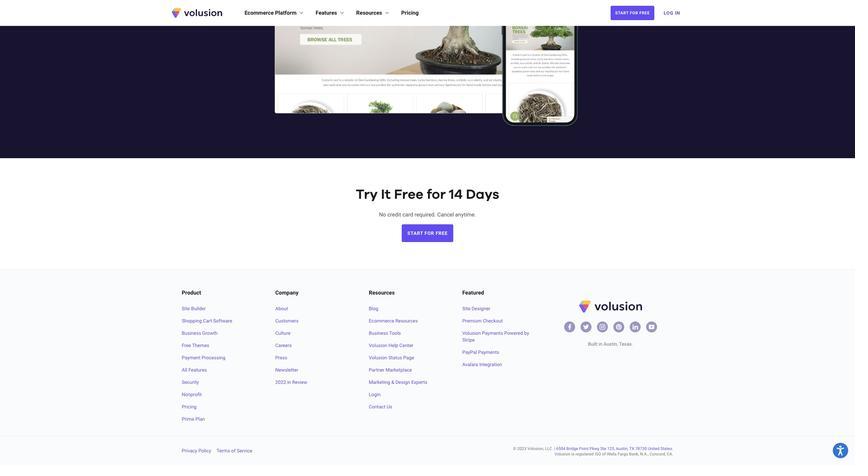 Task type: vqa. For each thing, say whether or not it's contained in the screenshot.
"Features" inside Features dropdown button
yes



Task type: locate. For each thing, give the bounding box(es) containing it.
careers link
[[275, 342, 353, 349]]

1 vertical spatial free
[[182, 343, 191, 349]]

linkedin image
[[632, 324, 639, 331]]

plan
[[196, 417, 205, 422]]

0 horizontal spatial pricing link
[[182, 404, 259, 411]]

instagram image
[[599, 324, 606, 331]]

0 horizontal spatial business
[[182, 331, 201, 336]]

austin, inside © 2023 volusion, llc . | 6504 bridge point pkwy ste 125, austin, tx 78730 united states. volusion is registered iso of wells fargo bank, n.a., concord, ca.
[[616, 447, 629, 452]]

of down ste
[[602, 452, 606, 457]]

security link
[[182, 379, 259, 386]]

resources
[[356, 10, 382, 16], [369, 290, 395, 296], [396, 319, 418, 324]]

&
[[391, 380, 394, 385]]

fargo
[[618, 452, 628, 457]]

payments for paypal
[[478, 350, 499, 355]]

0 vertical spatial features
[[316, 10, 337, 16]]

about
[[275, 306, 288, 312]]

1 horizontal spatial start for free
[[615, 11, 650, 15]]

review
[[292, 380, 307, 385]]

start for free
[[615, 11, 650, 15], [407, 231, 448, 236]]

payment processing
[[182, 355, 225, 361]]

tx
[[629, 447, 635, 452]]

features inside dropdown button
[[316, 10, 337, 16]]

austin, up fargo
[[616, 447, 629, 452]]

0 horizontal spatial pricing
[[182, 405, 197, 410]]

avalara integration link
[[462, 362, 540, 368]]

0 vertical spatial pricing link
[[401, 9, 419, 17]]

in right 2022
[[287, 380, 291, 385]]

marketing
[[369, 380, 390, 385]]

of right terms
[[231, 449, 236, 454]]

6504
[[556, 447, 566, 452]]

1 vertical spatial payments
[[478, 350, 499, 355]]

free up card
[[394, 188, 424, 202]]

1 horizontal spatial in
[[599, 342, 603, 347]]

1 vertical spatial for
[[425, 231, 434, 236]]

volusion up stripe
[[462, 331, 481, 336]]

powered
[[504, 331, 523, 336]]

0 horizontal spatial for
[[425, 231, 434, 236]]

site up premium
[[462, 306, 471, 312]]

twitter image
[[583, 324, 589, 331]]

built
[[588, 342, 598, 347]]

featured
[[462, 290, 484, 296]]

careers
[[275, 343, 292, 349]]

1 horizontal spatial for
[[630, 11, 638, 15]]

for
[[427, 188, 446, 202]]

in right "built"
[[599, 342, 603, 347]]

for
[[630, 11, 638, 15], [425, 231, 434, 236]]

0 horizontal spatial start for free link
[[402, 225, 453, 242]]

united
[[648, 447, 660, 452]]

newsletter link
[[275, 367, 353, 374]]

volusion up partner
[[369, 355, 387, 361]]

premium
[[462, 319, 482, 324]]

0 vertical spatial in
[[599, 342, 603, 347]]

0 horizontal spatial of
[[231, 449, 236, 454]]

shopping cart software
[[182, 319, 232, 324]]

0 horizontal spatial ecommerce
[[245, 10, 274, 16]]

1 vertical spatial start
[[407, 231, 423, 236]]

ecommerce up business tools
[[369, 319, 394, 324]]

ecommerce resources link
[[369, 318, 446, 325]]

tools
[[389, 331, 401, 336]]

0 vertical spatial free
[[640, 11, 650, 15]]

ecommerce
[[245, 10, 274, 16], [369, 319, 394, 324]]

0 vertical spatial for
[[630, 11, 638, 15]]

2 site from the left
[[462, 306, 471, 312]]

resources button
[[356, 9, 390, 17]]

free themes link
[[182, 342, 259, 349]]

1 horizontal spatial features
[[316, 10, 337, 16]]

1 site from the left
[[182, 306, 190, 312]]

bridge
[[567, 447, 578, 452]]

2023
[[517, 447, 527, 452]]

volusion status page
[[369, 355, 414, 361]]

contact us link
[[369, 404, 446, 411]]

1 vertical spatial ecommerce
[[369, 319, 394, 324]]

2 business from the left
[[369, 331, 388, 336]]

platform
[[275, 10, 297, 16]]

payments for volusion
[[482, 331, 503, 336]]

is
[[571, 452, 575, 457]]

1 horizontal spatial start
[[615, 11, 629, 15]]

1 horizontal spatial site
[[462, 306, 471, 312]]

0 vertical spatial start for free link
[[611, 6, 654, 20]]

austin,
[[604, 342, 618, 347], [616, 447, 629, 452]]

pricing for bottom "pricing" link
[[182, 405, 197, 410]]

1 horizontal spatial ecommerce
[[369, 319, 394, 324]]

privacy policy link
[[182, 448, 211, 455]]

1 horizontal spatial of
[[602, 452, 606, 457]]

1 horizontal spatial pricing
[[401, 10, 419, 16]]

volusion for volusion status page
[[369, 355, 387, 361]]

business
[[182, 331, 201, 336], [369, 331, 388, 336]]

about link
[[275, 306, 353, 312]]

0 horizontal spatial start for free
[[407, 231, 448, 236]]

site left builder
[[182, 306, 190, 312]]

1 business from the left
[[182, 331, 201, 336]]

ecommerce left platform
[[245, 10, 274, 16]]

states.
[[661, 447, 673, 452]]

1 vertical spatial austin,
[[616, 447, 629, 452]]

0 vertical spatial free
[[394, 188, 424, 202]]

terms
[[217, 449, 230, 454]]

partner marketplace
[[369, 368, 412, 373]]

site
[[182, 306, 190, 312], [462, 306, 471, 312]]

0 vertical spatial payments
[[482, 331, 503, 336]]

0 horizontal spatial in
[[287, 380, 291, 385]]

1 vertical spatial features
[[188, 368, 207, 373]]

paypal payments link
[[462, 349, 540, 356]]

prime plan link
[[182, 416, 259, 423]]

center
[[400, 343, 414, 349]]

volusion inside volusion payments powered by stripe
[[462, 331, 481, 336]]

business for product
[[182, 331, 201, 336]]

of
[[231, 449, 236, 454], [602, 452, 606, 457]]

1 vertical spatial pricing link
[[182, 404, 259, 411]]

free down cancel
[[436, 231, 448, 236]]

of inside © 2023 volusion, llc . | 6504 bridge point pkwy ste 125, austin, tx 78730 united states. volusion is registered iso of wells fargo bank, n.a., concord, ca.
[[602, 452, 606, 457]]

terms of service link
[[217, 448, 252, 455]]

login link
[[369, 392, 446, 398]]

llc
[[545, 447, 552, 452]]

pricing
[[401, 10, 419, 16], [182, 405, 197, 410]]

ecommerce inside dropdown button
[[245, 10, 274, 16]]

0 horizontal spatial free
[[182, 343, 191, 349]]

pricing inside "pricing" link
[[182, 405, 197, 410]]

payments up integration
[[478, 350, 499, 355]]

0 vertical spatial resources
[[356, 10, 382, 16]]

facebook image
[[566, 324, 573, 331]]

0 horizontal spatial site
[[182, 306, 190, 312]]

volusion status page link
[[369, 355, 446, 362]]

|
[[554, 447, 555, 452]]

payments down checkout
[[482, 331, 503, 336]]

us
[[387, 405, 392, 410]]

pinterest image
[[615, 324, 622, 331]]

0 vertical spatial start for free
[[615, 11, 650, 15]]

0 vertical spatial ecommerce
[[245, 10, 274, 16]]

ca.
[[667, 452, 673, 457]]

0 horizontal spatial start
[[407, 231, 423, 236]]

design
[[396, 380, 410, 385]]

.
[[552, 447, 553, 452]]

start for free link
[[611, 6, 654, 20], [402, 225, 453, 242]]

business down shopping
[[182, 331, 201, 336]]

1 vertical spatial pricing
[[182, 405, 197, 410]]

contact
[[369, 405, 386, 410]]

0 vertical spatial pricing
[[401, 10, 419, 16]]

card
[[403, 212, 413, 218]]

cancel
[[437, 212, 454, 218]]

free up payment
[[182, 343, 191, 349]]

austin, left texas.
[[604, 342, 618, 347]]

of inside terms of service link
[[231, 449, 236, 454]]

payments
[[482, 331, 503, 336], [478, 350, 499, 355]]

ecommerce for ecommerce resources
[[369, 319, 394, 324]]

designer
[[472, 306, 491, 312]]

payments inside volusion payments powered by stripe
[[482, 331, 503, 336]]

1 horizontal spatial business
[[369, 331, 388, 336]]

1 vertical spatial in
[[287, 380, 291, 385]]

volusion down business tools
[[369, 343, 387, 349]]

pricing for the right "pricing" link
[[401, 10, 419, 16]]

©
[[513, 447, 516, 452]]

free left log
[[640, 11, 650, 15]]

privacy
[[182, 449, 197, 454]]

volusion down 6504
[[555, 452, 570, 457]]

product
[[182, 290, 201, 296]]

1 horizontal spatial start for free link
[[611, 6, 654, 20]]

business left tools
[[369, 331, 388, 336]]

all
[[182, 368, 187, 373]]

0 horizontal spatial free
[[436, 231, 448, 236]]

2022 in review
[[275, 380, 307, 385]]

1 horizontal spatial free
[[394, 188, 424, 202]]



Task type: describe. For each thing, give the bounding box(es) containing it.
culture
[[275, 331, 291, 336]]

1 horizontal spatial free
[[640, 11, 650, 15]]

business growth link
[[182, 330, 259, 337]]

premium checkout link
[[462, 318, 540, 325]]

1 vertical spatial start for free link
[[402, 225, 453, 242]]

in for austin,
[[599, 342, 603, 347]]

status
[[389, 355, 402, 361]]

built in austin, texas.
[[588, 342, 633, 347]]

free themes
[[182, 343, 209, 349]]

© 2023 volusion, llc . | 6504 bridge point pkwy ste 125, austin, tx 78730 united states. volusion is registered iso of wells fargo bank, n.a., concord, ca.
[[513, 447, 673, 457]]

n.a.,
[[640, 452, 649, 457]]

volusion for volusion payments powered by stripe
[[462, 331, 481, 336]]

in
[[675, 10, 680, 16]]

125,
[[607, 447, 615, 452]]

security
[[182, 380, 199, 385]]

registered
[[576, 452, 594, 457]]

partner marketplace link
[[369, 367, 446, 374]]

site designer link
[[462, 306, 540, 312]]

contact us
[[369, 405, 392, 410]]

volusion inside © 2023 volusion, llc . | 6504 bridge point pkwy ste 125, austin, tx 78730 united states. volusion is registered iso of wells fargo bank, n.a., concord, ca.
[[555, 452, 570, 457]]

1 vertical spatial free
[[436, 231, 448, 236]]

stripe
[[462, 338, 475, 343]]

payment processing link
[[182, 355, 259, 362]]

1 vertical spatial start for free
[[407, 231, 448, 236]]

avalara
[[462, 362, 478, 368]]

log in
[[664, 10, 680, 16]]

volusion payments powered by stripe link
[[462, 330, 540, 344]]

ecommerce platform
[[245, 10, 297, 16]]

business for resources
[[369, 331, 388, 336]]

resources inside dropdown button
[[356, 10, 382, 16]]

business tools link
[[369, 330, 446, 337]]

days
[[466, 188, 499, 202]]

volusion for volusion help center
[[369, 343, 387, 349]]

required.
[[415, 212, 436, 218]]

culture link
[[275, 330, 353, 337]]

partner
[[369, 368, 385, 373]]

integration
[[479, 362, 502, 368]]

youtube image
[[648, 324, 655, 331]]

terms of service
[[217, 449, 252, 454]]

nonprofit link
[[182, 392, 259, 398]]

volusion payments powered by stripe
[[462, 331, 529, 343]]

anytime.
[[455, 212, 476, 218]]

2 vertical spatial resources
[[396, 319, 418, 324]]

iso
[[595, 452, 601, 457]]

1 horizontal spatial pricing link
[[401, 9, 419, 17]]

no
[[379, 212, 386, 218]]

site builder link
[[182, 306, 259, 312]]

themes
[[192, 343, 209, 349]]

volusion help center link
[[369, 342, 446, 349]]

growth
[[202, 331, 218, 336]]

78730
[[636, 447, 647, 452]]

shopping
[[182, 319, 202, 324]]

it
[[381, 188, 391, 202]]

builder
[[191, 306, 206, 312]]

press
[[275, 355, 287, 361]]

privacy policy
[[182, 449, 211, 454]]

site designer
[[462, 306, 491, 312]]

bank,
[[629, 452, 639, 457]]

business growth
[[182, 331, 218, 336]]

software
[[213, 319, 232, 324]]

6504 bridge point pkwy ste 125, austin, tx 78730 united states. link
[[556, 447, 673, 452]]

marketing & design experts
[[369, 380, 427, 385]]

log in link
[[660, 5, 684, 20]]

marketing & design experts link
[[369, 379, 446, 386]]

0 horizontal spatial features
[[188, 368, 207, 373]]

prime plan
[[182, 417, 205, 422]]

all features link
[[182, 367, 259, 374]]

open accessibe: accessibility options, statement and help image
[[837, 446, 845, 456]]

features button
[[316, 9, 345, 17]]

site for featured
[[462, 306, 471, 312]]

no credit card required. cancel anytime.
[[379, 212, 476, 218]]

0 vertical spatial austin,
[[604, 342, 618, 347]]

site for product
[[182, 306, 190, 312]]

customers
[[275, 319, 299, 324]]

paypal payments
[[462, 350, 499, 355]]

1 vertical spatial resources
[[369, 290, 395, 296]]

try it free for 14 days
[[356, 188, 499, 202]]

ecommerce resources
[[369, 319, 418, 324]]

blog
[[369, 306, 378, 312]]

page
[[403, 355, 414, 361]]

concord,
[[650, 452, 666, 457]]

ste
[[600, 447, 606, 452]]

0 vertical spatial start
[[615, 11, 629, 15]]

log
[[664, 10, 674, 16]]

customers link
[[275, 318, 353, 325]]

blog link
[[369, 306, 446, 312]]

experts
[[411, 380, 427, 385]]

service
[[237, 449, 252, 454]]

by
[[524, 331, 529, 336]]

in for review
[[287, 380, 291, 385]]

try
[[356, 188, 378, 202]]

14
[[449, 188, 463, 202]]

ecommerce for ecommerce platform
[[245, 10, 274, 16]]

ecommerce platform button
[[245, 9, 305, 17]]

wells
[[607, 452, 617, 457]]

volusion help center
[[369, 343, 414, 349]]

policy
[[198, 449, 211, 454]]

pkwy
[[590, 447, 599, 452]]

2022 in review link
[[275, 379, 353, 386]]



